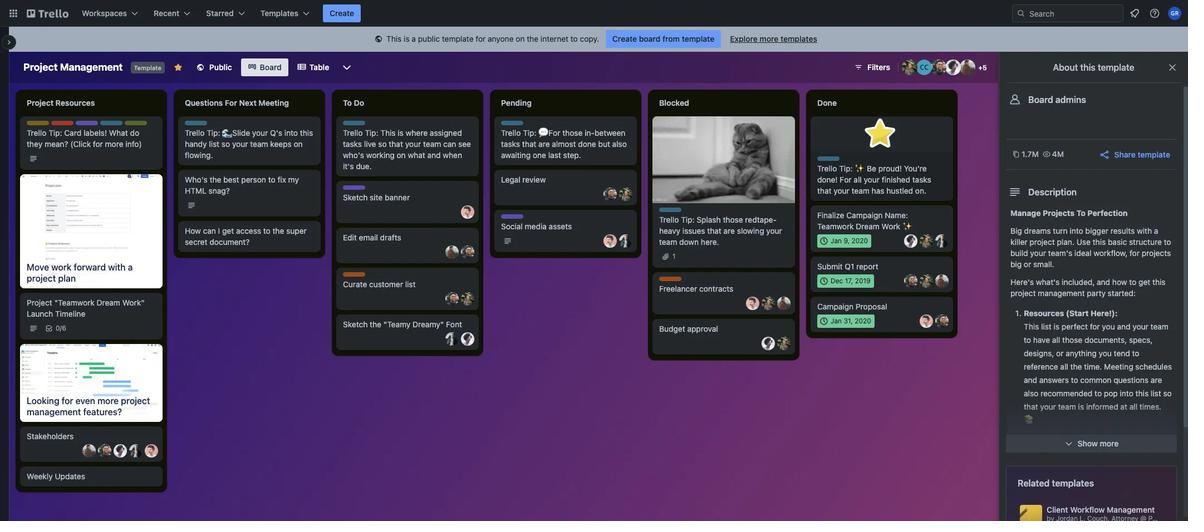 Task type: locate. For each thing, give the bounding box(es) containing it.
jan for finalize
[[831, 237, 842, 245]]

campaign up 31,
[[817, 302, 854, 311]]

0 horizontal spatial next
[[239, 98, 257, 107]]

with inside move work forward with a project plan
[[108, 262, 126, 272]]

questions inside questions for next meeting: never again forget that important question you thought of in the shower this morning! slide your q's into this handy list so your team keeps on flowing. 🌊
[[1024, 435, 1063, 445]]

0 vertical spatial management
[[1038, 288, 1085, 298]]

tip: inside trello tip trello tip: 🌊slide your q's into this handy list so your team keeps on flowing.
[[207, 128, 220, 138]]

project inside board name text field
[[23, 61, 58, 73]]

trello tip: 🌊slide your q's into this handy list so your team keeps on flowing. link
[[185, 128, 314, 161]]

here.
[[701, 237, 719, 247]]

1 vertical spatial ✨
[[903, 222, 913, 231]]

finalize campaign name: teamwork dream work ✨ link
[[817, 210, 947, 232]]

+ 5
[[978, 63, 987, 72]]

tip: for trello tip: ✨ be proud! you're done! for all your finished tasks that your team has hustled on.
[[839, 164, 853, 173]]

create for create board from template
[[612, 34, 637, 43]]

1 vertical spatial dream
[[97, 298, 120, 307]]

1 horizontal spatial brooke (brooke94205718) image
[[777, 337, 791, 350]]

see
[[458, 139, 471, 149]]

anyone
[[488, 34, 514, 43]]

management right workflow on the right bottom of page
[[1107, 505, 1155, 514]]

so inside questions for next meeting: never again forget that important question you thought of in the shower this morning! slide your q's into this handy list so your team keeps on flowing. 🌊
[[1061, 489, 1069, 498]]

stephen (stephen11674280) image
[[935, 234, 949, 248], [129, 444, 143, 457]]

q's down in
[[1111, 476, 1123, 485]]

stephen (stephen11674280) image up javier (javier85303346) image
[[935, 234, 949, 248]]

stephen (stephen11674280) image down font
[[445, 332, 459, 346]]

explore
[[730, 34, 758, 43]]

flowing. inside trello tip trello tip: 🌊slide your q's into this handy list so your team keeps on flowing.
[[185, 150, 213, 160]]

0 vertical spatial you
[[1102, 322, 1115, 331]]

janelle (janelle549) image down font
[[461, 332, 474, 346]]

share
[[1114, 150, 1136, 159]]

1 horizontal spatial ✨
[[903, 222, 913, 231]]

tip: left 'be'
[[839, 164, 853, 173]]

campaign proposal
[[817, 302, 887, 311]]

html
[[185, 186, 207, 195]]

team left banner at the left top of the page
[[367, 185, 384, 194]]

your inside 'trello tip trello tip: splash those redtape- heavy issues that are slowing your team down here.'
[[766, 226, 782, 236]]

this
[[386, 34, 402, 43], [380, 128, 396, 138], [1024, 322, 1039, 331]]

this up working
[[380, 128, 396, 138]]

0 vertical spatial brooke (brooke94205718) image
[[461, 292, 474, 306]]

2019
[[855, 277, 871, 285]]

get
[[222, 226, 234, 236], [1139, 277, 1151, 287]]

name:
[[885, 210, 908, 220]]

1 horizontal spatial are
[[724, 226, 735, 236]]

0 horizontal spatial color: orange, title: "one more step" element
[[343, 272, 365, 277]]

0 horizontal spatial brooke (brooke94205718) image
[[461, 292, 474, 306]]

can inside how can i get access to the super secret document?
[[203, 226, 216, 236]]

(click
[[70, 139, 91, 149]]

this is a public template for anyone on the internet to copy.
[[386, 34, 599, 43]]

perfect
[[1062, 322, 1088, 331]]

1 horizontal spatial create
[[612, 34, 637, 43]]

tip: inside the trello tip trello tip: ✨ be proud! you're done! for all your finished tasks that your team has hustled on.
[[839, 164, 853, 173]]

💬for
[[539, 128, 560, 138]]

designs,
[[1024, 349, 1054, 358]]

site
[[370, 193, 383, 202]]

color: orange, title: "one more step" element for freelancer
[[659, 277, 682, 281]]

2 horizontal spatial a
[[1154, 226, 1158, 236]]

heavy
[[659, 226, 680, 236]]

are inside 'trello tip trello tip: splash those redtape- heavy issues that are slowing your team down here.'
[[724, 226, 735, 236]]

management down what's
[[1038, 288, 1085, 298]]

keeps
[[270, 139, 292, 149], [1109, 489, 1131, 498]]

this right the sm image
[[386, 34, 402, 43]]

show more button
[[1006, 435, 1177, 453]]

splash
[[697, 215, 721, 224]]

open information menu image
[[1149, 8, 1160, 19]]

0 vertical spatial jan
[[831, 237, 842, 245]]

into inside questions for next meeting: never again forget that important question you thought of in the shower this morning! slide your q's into this handy list so your team keeps on flowing. 🌊
[[1125, 476, 1139, 485]]

design inside design team social media assets
[[501, 214, 523, 223]]

0 vertical spatial next
[[239, 98, 257, 107]]

and up specs, at the bottom right
[[1117, 322, 1131, 331]]

1 vertical spatial todd (todd05497623) image
[[920, 315, 933, 328]]

with
[[1137, 226, 1152, 236], [108, 262, 126, 272]]

get right "how"
[[1139, 277, 1151, 287]]

project down dreams
[[1030, 237, 1055, 247]]

star or unstar board image
[[174, 63, 183, 72]]

0 vertical spatial stephen (stephen11674280) image
[[935, 234, 949, 248]]

questions up the never
[[1024, 435, 1063, 445]]

0 vertical spatial handy
[[185, 139, 207, 149]]

1 vertical spatial or
[[1056, 349, 1064, 358]]

next up 'forget' at the bottom of the page
[[1079, 435, 1097, 445]]

0 horizontal spatial janelle (janelle549) image
[[461, 332, 474, 346]]

for inside text box
[[225, 98, 237, 107]]

jan left 31,
[[831, 317, 842, 325]]

management inside board name text field
[[60, 61, 123, 73]]

1 vertical spatial templates
[[1052, 478, 1094, 488]]

color: purple, title: "design team" element down legal review
[[501, 214, 543, 223]]

0 vertical spatial resources
[[55, 98, 95, 107]]

0 horizontal spatial stephen (stephen11674280) image
[[445, 332, 459, 346]]

blocked
[[659, 98, 689, 107]]

team inside design team social media assets
[[525, 214, 543, 223]]

tasks up the awaiting
[[501, 139, 520, 149]]

0 horizontal spatial chris (chris42642663) image
[[445, 292, 459, 306]]

create for create
[[330, 8, 354, 18]]

management inside looking for even more project management features?
[[27, 407, 81, 417]]

campaign
[[847, 210, 883, 220], [817, 302, 854, 311]]

tend
[[1114, 349, 1130, 358]]

a up work" at the bottom left
[[128, 262, 133, 272]]

filters
[[868, 62, 890, 72]]

meeting inside resources (start here!): this list is perfect for you and your team to have all those documents, specs, designs, or anything you tend to reference all the time. meeting schedules and answers to common questions are also recommended to pop into this list so that your team is informed at all times. 📚
[[1104, 362, 1133, 371]]

0 horizontal spatial todd (todd05497623) image
[[145, 444, 158, 457]]

trello inside trello tip: card labels! what do they mean? (click for more info)
[[27, 128, 46, 138]]

next up "🌊slide"
[[239, 98, 257, 107]]

project up color: yellow, title: "copy request" element
[[27, 98, 54, 107]]

1 horizontal spatial board
[[1028, 95, 1053, 105]]

to
[[343, 98, 352, 107], [1077, 208, 1086, 218]]

tip inside trello tip trello tip: 🌊slide your q's into this handy list so your team keeps on flowing.
[[205, 121, 215, 129]]

1 vertical spatial questions
[[1024, 435, 1063, 445]]

flowing. down shower
[[1144, 489, 1172, 498]]

template right from
[[682, 34, 715, 43]]

with up structure
[[1137, 226, 1152, 236]]

campaign down has
[[847, 210, 883, 220]]

1 vertical spatial design
[[343, 185, 365, 194]]

17,
[[845, 277, 853, 285]]

1 horizontal spatial dream
[[856, 222, 880, 231]]

q's right "🌊slide"
[[270, 128, 282, 138]]

✨ left 'be'
[[855, 164, 865, 173]]

2 horizontal spatial are
[[1151, 375, 1162, 385]]

stephen (stephen11674280) image
[[619, 234, 633, 248], [445, 332, 459, 346]]

proud!
[[879, 164, 902, 173]]

is left public
[[404, 34, 410, 43]]

0 vertical spatial dream
[[856, 222, 880, 231]]

2 vertical spatial todd (todd05497623) image
[[145, 444, 158, 457]]

the inside questions for next meeting: never again forget that important question you thought of in the shower this morning! slide your q's into this handy list so your team keeps on flowing. 🌊
[[1120, 462, 1132, 472]]

you down again
[[1057, 462, 1070, 472]]

manage projects to perfection
[[1011, 208, 1128, 218]]

design for sketch
[[343, 185, 365, 194]]

trello tip: card labels! what do they mean? (click for more info) link
[[27, 128, 156, 150]]

1 horizontal spatial stephen (stephen11674280) image
[[935, 234, 949, 248]]

almost
[[552, 139, 576, 149]]

public button
[[189, 58, 239, 76]]

project inside text box
[[27, 98, 54, 107]]

templates down thought
[[1052, 478, 1094, 488]]

tasks up the on.
[[912, 175, 931, 184]]

are inside trello tip trello tip: 💬for those in-between tasks that are almost done but also awaiting one last step.
[[539, 139, 550, 149]]

0 vertical spatial team
[[100, 121, 117, 129]]

1 vertical spatial management
[[27, 407, 81, 417]]

halp
[[125, 121, 140, 129]]

for inside the trello tip trello tip: ✨ be proud! you're done! for all your finished tasks that your team has hustled on.
[[840, 175, 852, 184]]

assigned
[[430, 128, 462, 138]]

dec 17, 2019
[[831, 277, 871, 285]]

to inside who's the best person to fix my html snag?
[[268, 175, 275, 184]]

tip for trello tip: 🌊slide your q's into this handy list so your team keeps on flowing.
[[205, 121, 215, 129]]

0 vertical spatial are
[[539, 139, 550, 149]]

project inside big dreams turn into bigger results with a killer project plan. use this basic structure to build your team's ideal workflow, for projects big or small.
[[1030, 237, 1055, 247]]

1 horizontal spatial q's
[[1111, 476, 1123, 485]]

tip: up mean?
[[49, 128, 62, 138]]

1 horizontal spatial tasks
[[501, 139, 520, 149]]

todd (todd05497623) image
[[461, 205, 474, 219], [746, 297, 759, 310]]

the left super
[[273, 226, 284, 236]]

questions inside text box
[[185, 98, 223, 107]]

0 vertical spatial todd (todd05497623) image
[[604, 234, 617, 248]]

handy up the who's
[[185, 139, 207, 149]]

design inside design team sketch site banner
[[343, 185, 365, 194]]

chris (chris42642663) image
[[931, 60, 947, 75], [604, 188, 617, 201], [461, 246, 474, 259], [935, 315, 949, 328], [98, 444, 111, 457]]

1 vertical spatial flowing.
[[1144, 489, 1172, 498]]

janelle (janelle549) image
[[904, 234, 918, 248], [762, 337, 775, 350], [114, 444, 127, 457]]

more down what
[[105, 139, 123, 149]]

meeting down board link
[[259, 98, 289, 107]]

stakeholders link
[[27, 431, 156, 442]]

1 horizontal spatial next
[[1079, 435, 1097, 445]]

that up 📚
[[1024, 402, 1038, 411]]

team left halp
[[100, 121, 117, 129]]

with inside big dreams turn into bigger results with a killer project plan. use this basic structure to build your team's ideal workflow, for projects big or small.
[[1137, 226, 1152, 236]]

1 vertical spatial q's
[[1111, 476, 1123, 485]]

0 vertical spatial with
[[1137, 226, 1152, 236]]

board left admins
[[1028, 95, 1053, 105]]

project management
[[23, 61, 123, 73]]

in-
[[585, 128, 595, 138]]

jan left the 9,
[[831, 237, 842, 245]]

0 horizontal spatial with
[[108, 262, 126, 272]]

0 vertical spatial project
[[23, 61, 58, 73]]

are for almost
[[539, 139, 550, 149]]

0 vertical spatial templates
[[781, 34, 817, 43]]

tip inside trello tip trello tip: 💬for those in-between tasks that are almost done but also awaiting one last step.
[[521, 121, 531, 129]]

finalize campaign name: teamwork dream work ✨
[[817, 210, 913, 231]]

with right forward
[[108, 262, 126, 272]]

brooke (brooke94205718) image
[[902, 60, 918, 75], [619, 188, 633, 201], [920, 234, 933, 248], [920, 275, 933, 288], [762, 297, 775, 310]]

due.
[[356, 161, 372, 171]]

primary element
[[0, 0, 1188, 27]]

1 horizontal spatial resources
[[1024, 308, 1064, 318]]

color: sky, title: "trello tip" element
[[100, 121, 130, 129], [185, 121, 215, 129], [343, 121, 373, 129], [501, 121, 531, 129], [817, 156, 847, 165], [659, 208, 689, 216]]

font
[[446, 320, 462, 329]]

for down here!):
[[1090, 322, 1100, 331]]

tip: for trello tip: 🌊slide your q's into this handy list so your team keeps on flowing.
[[207, 128, 220, 138]]

meeting:
[[1099, 435, 1133, 445]]

0 horizontal spatial dream
[[97, 298, 120, 307]]

can up when
[[443, 139, 456, 149]]

secret
[[185, 237, 207, 247]]

next inside questions for next meeting text box
[[239, 98, 257, 107]]

0 vertical spatial board
[[260, 62, 282, 72]]

keeps up "client workflow management"
[[1109, 489, 1131, 498]]

list inside questions for next meeting: never again forget that important question you thought of in the shower this morning! slide your q's into this handy list so your team keeps on flowing. 🌊
[[1048, 489, 1059, 498]]

to right 'access'
[[263, 226, 270, 236]]

color: orange, title: "one more step" element
[[343, 272, 365, 277], [659, 277, 682, 281]]

list inside trello tip trello tip: 🌊slide your q's into this handy list so your team keeps on flowing.
[[209, 139, 219, 149]]

launch
[[27, 309, 53, 318]]

color: yellow, title: "copy request" element
[[27, 121, 49, 125]]

1 vertical spatial also
[[1024, 389, 1039, 398]]

for
[[476, 34, 486, 43], [93, 139, 103, 149], [1130, 248, 1140, 258], [1090, 322, 1100, 331], [62, 396, 73, 406]]

move work forward with a project plan link
[[20, 257, 163, 288]]

1 vertical spatial with
[[108, 262, 126, 272]]

bigger
[[1086, 226, 1109, 236]]

schedules
[[1136, 362, 1172, 371]]

1 horizontal spatial design
[[343, 185, 365, 194]]

you down documents,
[[1099, 349, 1112, 358]]

campaign inside finalize campaign name: teamwork dream work ✨
[[847, 210, 883, 220]]

2 horizontal spatial tasks
[[912, 175, 931, 184]]

📚
[[1024, 415, 1034, 425]]

table
[[309, 62, 329, 72]]

can inside trello tip trello tip: this is where assigned tasks live so that your team can see who's working on what and when it's due.
[[443, 139, 456, 149]]

0 horizontal spatial to
[[343, 98, 352, 107]]

0 horizontal spatial questions
[[185, 98, 223, 107]]

Questions For Next Meeting text field
[[178, 94, 321, 112]]

0 vertical spatial or
[[1024, 259, 1031, 269]]

project up 'project resources'
[[23, 61, 58, 73]]

q's inside questions for next meeting: never again forget that important question you thought of in the shower this morning! slide your q's into this handy list so your team keeps on flowing. 🌊
[[1111, 476, 1123, 485]]

legal review link
[[501, 174, 630, 185]]

and right what
[[427, 150, 441, 160]]

color: orange, title: "one more step" element up freelancer
[[659, 277, 682, 281]]

1 vertical spatial you
[[1099, 349, 1112, 358]]

project inside project "teamwork dream work" launch timeline
[[27, 298, 52, 307]]

1 horizontal spatial team
[[367, 185, 384, 194]]

that down the done!
[[817, 186, 832, 195]]

javier (javier85303346) image
[[960, 60, 976, 75], [445, 246, 459, 259], [777, 297, 791, 310], [82, 444, 96, 457]]

to up recommended
[[1071, 375, 1078, 385]]

into
[[284, 128, 298, 138], [1070, 226, 1083, 236], [1120, 389, 1134, 398], [1125, 476, 1139, 485]]

Board name text field
[[18, 58, 128, 76]]

brooke (brooke94205718) image for middle janelle (janelle549) image
[[777, 337, 791, 350]]

and down the reference at the bottom right of the page
[[1024, 375, 1037, 385]]

to
[[571, 34, 578, 43], [268, 175, 275, 184], [263, 226, 270, 236], [1164, 237, 1171, 247], [1129, 277, 1137, 287], [1024, 335, 1031, 345], [1132, 349, 1140, 358], [1071, 375, 1078, 385], [1095, 389, 1102, 398]]

more inside button
[[1100, 439, 1119, 448]]

1 vertical spatial create
[[612, 34, 637, 43]]

switch to… image
[[8, 8, 19, 19]]

live
[[364, 139, 376, 149]]

color: purple, title: "design team" element
[[76, 121, 117, 129], [343, 185, 384, 194], [501, 214, 543, 223]]

handy down the related
[[1024, 489, 1046, 498]]

trello tip: 💬for those in-between tasks that are almost done but also awaiting one last step. link
[[501, 128, 630, 161]]

2 vertical spatial those
[[1062, 335, 1083, 345]]

1 horizontal spatial management
[[1038, 288, 1085, 298]]

customize views image
[[342, 62, 353, 73]]

curate customer list link
[[343, 279, 472, 290]]

sketch the "teamy dreamy" font link
[[343, 319, 472, 330]]

tip: for trello tip: 💬for those in-between tasks that are almost done but also awaiting one last step.
[[523, 128, 537, 138]]

forget
[[1069, 449, 1090, 458]]

1 horizontal spatial keeps
[[1109, 489, 1131, 498]]

0 vertical spatial also
[[612, 139, 627, 149]]

questions for next meeting: never again forget that important question you thought of in the shower this morning! slide your q's into this handy list so your team keeps on flowing. 🌊
[[1024, 435, 1172, 512]]

tasks
[[343, 139, 362, 149], [501, 139, 520, 149], [912, 175, 931, 184]]

brooke (brooke94205718) image
[[461, 292, 474, 306], [777, 337, 791, 350]]

todd (todd05497623) image
[[604, 234, 617, 248], [920, 315, 933, 328], [145, 444, 158, 457]]

how
[[1112, 277, 1127, 287]]

0 vertical spatial keeps
[[270, 139, 292, 149]]

can left i
[[203, 226, 216, 236]]

resources up priority design team
[[55, 98, 95, 107]]

1 vertical spatial meeting
[[1104, 362, 1133, 371]]

chris (chris42642663) image up font
[[445, 292, 459, 306]]

forward
[[74, 262, 106, 272]]

is inside trello tip trello tip: this is where assigned tasks live so that your team can see who's working on what and when it's due.
[[398, 128, 404, 138]]

1 jan from the top
[[831, 237, 842, 245]]

tip inside the trello tip trello tip: ✨ be proud! you're done! for all your finished tasks that your team has hustled on.
[[837, 156, 847, 165]]

template right share in the top of the page
[[1138, 150, 1170, 159]]

2 vertical spatial project
[[27, 298, 52, 307]]

board for board admins
[[1028, 95, 1053, 105]]

1 horizontal spatial color: purple, title: "design team" element
[[343, 185, 384, 194]]

tasks inside trello tip trello tip: 💬for those in-between tasks that are almost done but also awaiting one last step.
[[501, 139, 520, 149]]

sketch down curate
[[343, 320, 368, 329]]

0 vertical spatial color: purple, title: "design team" element
[[76, 121, 117, 129]]

this inside big dreams turn into bigger results with a killer project plan. use this basic structure to build your team's ideal workflow, for projects big or small.
[[1093, 237, 1106, 247]]

color: purple, title: "design team" element down due.
[[343, 185, 384, 194]]

to left fix in the top left of the page
[[268, 175, 275, 184]]

1 horizontal spatial meeting
[[1104, 362, 1133, 371]]

those inside trello tip trello tip: 💬for those in-between tasks that are almost done but also awaiting one last step.
[[563, 128, 583, 138]]

are down schedules
[[1151, 375, 1162, 385]]

0 vertical spatial q's
[[270, 128, 282, 138]]

chris (chris42642663) image
[[904, 275, 918, 288], [445, 292, 459, 306]]

for inside questions for next meeting: never again forget that important question you thought of in the shower this morning! slide your q's into this handy list so your team keeps on flowing. 🌊
[[1065, 435, 1077, 445]]

into inside resources (start here!): this list is perfect for you and your team to have all those documents, specs, designs, or anything you tend to reference all the time. meeting schedules and answers to common questions are also recommended to pop into this list so that your team is informed at all times. 📚
[[1120, 389, 1134, 398]]

2 vertical spatial team
[[525, 214, 543, 223]]

create inside button
[[330, 8, 354, 18]]

janelle (janelle549) image
[[945, 60, 961, 75], [461, 332, 474, 346]]

team for sketch
[[367, 185, 384, 194]]

starred
[[206, 8, 234, 18]]

0 horizontal spatial q's
[[270, 128, 282, 138]]

1 vertical spatial for
[[840, 175, 852, 184]]

time.
[[1084, 362, 1102, 371]]

1 horizontal spatial a
[[412, 34, 416, 43]]

next inside questions for next meeting: never again forget that important question you thought of in the shower this morning! slide your q's into this handy list so your team keeps on flowing. 🌊
[[1079, 435, 1097, 445]]

color: sky, title: "trello tip" element for trello tip: 🌊slide your q's into this handy list so your team keeps on flowing.
[[185, 121, 215, 129]]

tip for trello tip: ✨ be proud! you're done! for all your finished tasks that your team has hustled on.
[[837, 156, 847, 165]]

the right in
[[1120, 462, 1132, 472]]

✨ inside the trello tip trello tip: ✨ be proud! you're done! for all your finished tasks that your team has hustled on.
[[855, 164, 865, 173]]

to right "how"
[[1129, 277, 1137, 287]]

workspaces button
[[75, 4, 145, 22]]

tip: for trello tip: this is where assigned tasks live so that your team can see who's working on what and when it's due.
[[365, 128, 378, 138]]

"teamwork
[[54, 298, 95, 307]]

0 vertical spatial design
[[76, 121, 98, 129]]

trello tip trello tip: splash those redtape- heavy issues that are slowing your team down here.
[[659, 208, 782, 247]]

template right public
[[442, 34, 474, 43]]

1 vertical spatial board
[[1028, 95, 1053, 105]]

0 horizontal spatial board
[[260, 62, 282, 72]]

are up one
[[539, 139, 550, 149]]

1 vertical spatial keeps
[[1109, 489, 1131, 498]]

your up small.
[[1030, 248, 1046, 258]]

that inside the trello tip trello tip: ✨ be proud! you're done! for all your finished tasks that your team has hustled on.
[[817, 186, 832, 195]]

board up questions for next meeting text box
[[260, 62, 282, 72]]

1 horizontal spatial todd (todd05497623) image
[[604, 234, 617, 248]]

results
[[1111, 226, 1135, 236]]

so up working
[[378, 139, 387, 149]]

1 horizontal spatial todd (todd05497623) image
[[746, 297, 759, 310]]

0 vertical spatial those
[[563, 128, 583, 138]]

0 horizontal spatial stephen (stephen11674280) image
[[129, 444, 143, 457]]

board
[[639, 34, 661, 43]]

common
[[1080, 375, 1112, 385]]

to inside to do text field
[[343, 98, 352, 107]]

2020 for proposal
[[855, 317, 871, 325]]

those for slowing
[[723, 215, 743, 224]]

1 horizontal spatial janelle (janelle549) image
[[762, 337, 775, 350]]

2 jan from the top
[[831, 317, 842, 325]]

sketch left the site
[[343, 193, 368, 202]]

budget approval link
[[659, 323, 788, 335]]

features?
[[83, 407, 122, 417]]

0 vertical spatial to
[[343, 98, 352, 107]]

that up working
[[389, 139, 403, 149]]

recommended
[[1041, 389, 1093, 398]]

a up structure
[[1154, 226, 1158, 236]]

is left perfect
[[1054, 322, 1060, 331]]

project
[[23, 61, 58, 73], [27, 98, 54, 107], [27, 298, 52, 307]]

those for almost
[[563, 128, 583, 138]]

more up features?
[[97, 396, 119, 406]]

tip inside 'trello tip trello tip: splash those redtape- heavy issues that are slowing your team down here.'
[[679, 208, 689, 216]]

those up almost
[[563, 128, 583, 138]]

jan 31, 2020
[[831, 317, 871, 325]]

design for social
[[501, 214, 523, 223]]

Pending text field
[[494, 94, 637, 112]]

0 horizontal spatial create
[[330, 8, 354, 18]]

so inside resources (start here!): this list is perfect for you and your team to have all those documents, specs, designs, or anything you tend to reference all the time. meeting schedules and answers to common questions are also recommended to pop into this list so that your team is informed at all times. 📚
[[1163, 389, 1172, 398]]

project for project "teamwork dream work" launch timeline
[[27, 298, 52, 307]]

on up my
[[294, 139, 303, 149]]

your down the 'redtape-'
[[766, 226, 782, 236]]

1 vertical spatial next
[[1079, 435, 1097, 445]]

board link
[[241, 58, 288, 76]]

1 sketch from the top
[[343, 193, 368, 202]]

2 vertical spatial you
[[1057, 462, 1070, 472]]

included,
[[1062, 277, 1095, 287]]

on left what
[[397, 150, 406, 160]]

card
[[64, 128, 81, 138]]

Blocked text field
[[653, 94, 795, 112]]

those down perfect
[[1062, 335, 1083, 345]]

1 vertical spatial get
[[1139, 277, 1151, 287]]

0 horizontal spatial also
[[612, 139, 627, 149]]

1 vertical spatial todd (todd05497623) image
[[746, 297, 759, 310]]

that down the show more
[[1093, 449, 1107, 458]]

tip inside trello tip trello tip: this is where assigned tasks live so that your team can see who's working on what and when it's due.
[[363, 121, 373, 129]]

project "teamwork dream work" launch timeline
[[27, 298, 145, 318]]

about this template
[[1053, 62, 1135, 72]]

management inside here's what's included, and how to get this project management party started:
[[1038, 288, 1085, 298]]

projects
[[1043, 208, 1075, 218]]

To Do text field
[[336, 94, 479, 112]]

janelle (janelle549) image left the +
[[945, 60, 961, 75]]

or right "designs,"
[[1056, 349, 1064, 358]]

all
[[854, 175, 862, 184], [1052, 335, 1060, 345], [1060, 362, 1068, 371], [1130, 402, 1138, 411]]

color: sky, title: "trello tip" element for trello tip: splash those redtape- heavy issues that are slowing your team down here.
[[659, 208, 689, 216]]

project down here's
[[1011, 288, 1036, 298]]

1 vertical spatial to
[[1077, 208, 1086, 218]]

for down labels!
[[93, 139, 103, 149]]

1 vertical spatial those
[[723, 215, 743, 224]]

templates right explore
[[781, 34, 817, 43]]

dream inside finalize campaign name: teamwork dream work ✨
[[856, 222, 880, 231]]

0
[[56, 324, 60, 332]]

0 horizontal spatial resources
[[55, 98, 95, 107]]

resources inside project resources text box
[[55, 98, 95, 107]]

0 vertical spatial sketch
[[343, 193, 368, 202]]

janelle (janelle549) image down budget approval link
[[762, 337, 775, 350]]

redtape-
[[745, 215, 777, 224]]

the left internet
[[527, 34, 539, 43]]

also
[[612, 139, 627, 149], [1024, 389, 1039, 398]]

2 sketch from the top
[[343, 320, 368, 329]]

tip: inside trello tip trello tip: 💬for those in-between tasks that are almost done but also awaiting one last step.
[[523, 128, 537, 138]]

and inside trello tip trello tip: this is where assigned tasks live so that your team can see who's working on what and when it's due.
[[427, 150, 441, 160]]

dream left work" at the bottom left
[[97, 298, 120, 307]]

back to home image
[[27, 4, 68, 22]]

and up party
[[1097, 277, 1110, 287]]

your down slide
[[1071, 489, 1087, 498]]

the up snag?
[[210, 175, 221, 184]]

are inside resources (start here!): this list is perfect for you and your team to have all those documents, specs, designs, or anything you tend to reference all the time. meeting schedules and answers to common questions are also recommended to pop into this list so that your team is informed at all times. 📚
[[1151, 375, 1162, 385]]

that up here.
[[707, 226, 722, 236]]



Task type: describe. For each thing, give the bounding box(es) containing it.
for inside looking for even more project management features?
[[62, 396, 73, 406]]

working
[[366, 150, 395, 160]]

your down the done!
[[834, 186, 850, 195]]

done
[[578, 139, 596, 149]]

they
[[27, 139, 42, 149]]

stakeholders
[[27, 431, 74, 441]]

again
[[1047, 449, 1067, 458]]

who's
[[185, 175, 208, 184]]

to right tend
[[1132, 349, 1140, 358]]

for inside trello tip: card labels! what do they mean? (click for more info)
[[93, 139, 103, 149]]

sm image
[[373, 34, 384, 45]]

team for social
[[525, 214, 543, 223]]

get inside here's what's included, and how to get this project management party started:
[[1139, 277, 1151, 287]]

sketch the "teamy dreamy" font
[[343, 320, 462, 329]]

1 vertical spatial stephen (stephen11674280) image
[[129, 444, 143, 457]]

color: purple, title: "design team" element for social media assets
[[501, 214, 543, 223]]

board admins
[[1028, 95, 1086, 105]]

templates
[[260, 8, 298, 18]]

1 vertical spatial campaign
[[817, 302, 854, 311]]

social media assets link
[[501, 221, 630, 232]]

this inside resources (start here!): this list is perfect for you and your team to have all those documents, specs, designs, or anything you tend to reference all the time. meeting schedules and answers to common questions are also recommended to pop into this list so that your team is informed at all times. 📚
[[1136, 389, 1149, 398]]

project "teamwork dream work" launch timeline link
[[27, 297, 156, 320]]

curate customer list
[[343, 280, 416, 289]]

1 vertical spatial stephen (stephen11674280) image
[[445, 332, 459, 346]]

0 vertical spatial todd (todd05497623) image
[[461, 205, 474, 219]]

legal review
[[501, 175, 546, 184]]

plan
[[58, 273, 76, 283]]

the left "teamy
[[370, 320, 381, 329]]

tasks for live
[[343, 139, 362, 149]]

workflow
[[1070, 505, 1105, 514]]

1 horizontal spatial management
[[1107, 505, 1155, 514]]

trello tip: ✨ be proud! you're done! for all your finished tasks that your team has hustled on. link
[[817, 163, 947, 197]]

more inside trello tip: card labels! what do they mean? (click for more info)
[[105, 139, 123, 149]]

to left copy.
[[571, 34, 578, 43]]

this inside here's what's included, and how to get this project management party started:
[[1153, 277, 1166, 287]]

0 horizontal spatial templates
[[781, 34, 817, 43]]

admins
[[1056, 95, 1086, 105]]

0 horizontal spatial team
[[100, 121, 117, 129]]

sketch inside design team sketch site banner
[[343, 193, 368, 202]]

handy inside trello tip trello tip: 🌊slide your q's into this handy list so your team keeps on flowing.
[[185, 139, 207, 149]]

your up specs, at the bottom right
[[1133, 322, 1149, 331]]

trello tip trello tip: 🌊slide your q's into this handy list so your team keeps on flowing.
[[185, 121, 313, 160]]

0 vertical spatial janelle (janelle549) image
[[904, 234, 918, 248]]

1 vertical spatial chris (chris42642663) image
[[445, 292, 459, 306]]

also inside trello tip trello tip: 💬for those in-between tasks that are almost done but also awaiting one last step.
[[612, 139, 627, 149]]

thought
[[1072, 462, 1100, 472]]

project inside move work forward with a project plan
[[27, 273, 56, 283]]

super
[[286, 226, 307, 236]]

more right explore
[[760, 34, 779, 43]]

that inside questions for next meeting: never again forget that important question you thought of in the shower this morning! slide your q's into this handy list so your team keeps on flowing. 🌊
[[1093, 449, 1107, 458]]

color: sky, title: "trello tip" element for trello tip: ✨ be proud! you're done! for all your finished tasks that your team has hustled on.
[[817, 156, 847, 165]]

color: sky, title: "trello tip" element for trello tip: this is where assigned tasks live so that your team can see who's working on what and when it's due.
[[343, 121, 373, 129]]

so inside trello tip trello tip: this is where assigned tasks live so that your team can see who's working on what and when it's due.
[[378, 139, 387, 149]]

the inside who's the best person to fix my html snag?
[[210, 175, 221, 184]]

template right about
[[1098, 62, 1135, 72]]

budget approval
[[659, 324, 718, 334]]

a inside move work forward with a project plan
[[128, 262, 133, 272]]

curate
[[343, 280, 367, 289]]

project for project resources
[[27, 98, 54, 107]]

are for slowing
[[724, 226, 735, 236]]

all right at
[[1130, 402, 1138, 411]]

board for board
[[260, 62, 282, 72]]

0 vertical spatial janelle (janelle549) image
[[945, 60, 961, 75]]

team inside questions for next meeting: never again forget that important question you thought of in the shower this morning! slide your q's into this handy list so your team keeps on flowing. 🌊
[[1089, 489, 1107, 498]]

that inside 'trello tip trello tip: splash those redtape- heavy issues that are slowing your team down here.'
[[707, 226, 722, 236]]

2020 for campaign
[[852, 237, 868, 245]]

client
[[1047, 505, 1068, 514]]

turn
[[1053, 226, 1068, 236]]

1 horizontal spatial stephen (stephen11674280) image
[[619, 234, 633, 248]]

weekly updates link
[[27, 471, 156, 482]]

this inside trello tip trello tip: this is where assigned tasks live so that your team can see who's working on what and when it's due.
[[380, 128, 396, 138]]

team down recommended
[[1058, 402, 1076, 411]]

your down of
[[1093, 476, 1109, 485]]

color: purple, title: "design team" element for sketch site banner
[[343, 185, 384, 194]]

caity (caity) image
[[917, 60, 932, 75]]

that inside resources (start here!): this list is perfect for you and your team to have all those documents, specs, designs, or anything you tend to reference all the time. meeting schedules and answers to common questions are also recommended to pop into this list so that your team is informed at all times. 📚
[[1024, 402, 1038, 411]]

here's what's included, and how to get this project management party started:
[[1011, 277, 1166, 298]]

customer
[[369, 280, 403, 289]]

in
[[1112, 462, 1118, 472]]

what's
[[1036, 277, 1060, 287]]

submit
[[817, 262, 843, 271]]

basic
[[1108, 237, 1127, 247]]

get inside how can i get access to the super secret document?
[[222, 226, 234, 236]]

to left have
[[1024, 335, 1031, 345]]

brooke (brooke94205718) image for the bottom chris (chris42642663) image
[[461, 292, 474, 306]]

Project Resources text field
[[20, 94, 163, 112]]

0 notifications image
[[1128, 7, 1141, 20]]

edit
[[343, 233, 357, 242]]

or inside resources (start here!): this list is perfect for you and your team to have all those documents, specs, designs, or anything you tend to reference all the time. meeting schedules and answers to common questions are also recommended to pop into this list so that your team is informed at all times. 📚
[[1056, 349, 1064, 358]]

sketch site banner link
[[343, 192, 472, 203]]

work
[[51, 262, 72, 272]]

✨ inside finalize campaign name: teamwork dream work ✨
[[903, 222, 913, 231]]

to inside how can i get access to the super secret document?
[[263, 226, 270, 236]]

those inside resources (start here!): this list is perfect for you and your team to have all those documents, specs, designs, or anything you tend to reference all the time. meeting schedules and answers to common questions are also recommended to pop into this list so that your team is informed at all times. 📚
[[1062, 335, 1083, 345]]

your down recommended
[[1040, 402, 1056, 411]]

your right "🌊slide"
[[252, 128, 268, 138]]

to inside here's what's included, and how to get this project management party started:
[[1129, 277, 1137, 287]]

my
[[288, 175, 299, 184]]

pending
[[501, 98, 532, 107]]

on inside trello tip trello tip: this is where assigned tasks live so that your team can see who's working on what and when it's due.
[[397, 150, 406, 160]]

flowing. inside questions for next meeting: never again forget that important question you thought of in the shower this morning! slide your q's into this handy list so your team keeps on flowing. 🌊
[[1144, 489, 1172, 498]]

list inside 'curate customer list' link
[[405, 280, 416, 289]]

access
[[236, 226, 261, 236]]

your down 'be'
[[864, 175, 880, 184]]

drafts
[[380, 233, 401, 242]]

killer
[[1011, 237, 1028, 247]]

priority
[[51, 121, 75, 129]]

color: lime, title: "halp" element
[[125, 121, 147, 129]]

or inside big dreams turn into bigger results with a killer project plan. use this basic structure to build your team's ideal workflow, for projects big or small.
[[1024, 259, 1031, 269]]

meeting inside text box
[[259, 98, 289, 107]]

proposal
[[856, 302, 887, 311]]

finished
[[882, 175, 910, 184]]

star image
[[863, 116, 898, 152]]

looking for even more project management features?
[[27, 396, 150, 417]]

also inside resources (start here!): this list is perfect for you and your team to have all those documents, specs, designs, or anything you tend to reference all the time. meeting schedules and answers to common questions are also recommended to pop into this list so that your team is informed at all times. 📚
[[1024, 389, 1039, 398]]

documents,
[[1085, 335, 1127, 345]]

color: red, title: "priority" element
[[51, 121, 75, 129]]

handy inside questions for next meeting: never again forget that important question you thought of in the shower this morning! slide your q's into this handy list so your team keeps on flowing. 🌊
[[1024, 489, 1046, 498]]

on inside questions for next meeting: never again forget that important question you thought of in the shower this morning! slide your q's into this handy list so your team keeps on flowing. 🌊
[[1133, 489, 1142, 498]]

public
[[209, 62, 232, 72]]

from
[[663, 34, 680, 43]]

what
[[408, 150, 425, 160]]

greg robinson (gregrobinson96) image
[[1168, 7, 1182, 20]]

questions for questions for next meeting: never again forget that important question you thought of in the shower this morning! slide your q's into this handy list so your team keeps on flowing. 🌊
[[1024, 435, 1063, 445]]

resources inside resources (start here!): this list is perfect for you and your team to have all those documents, specs, designs, or anything you tend to reference all the time. meeting schedules and answers to common questions are also recommended to pop into this list so that your team is informed at all times. 📚
[[1024, 308, 1064, 318]]

+
[[978, 63, 983, 72]]

your down "🌊slide"
[[232, 139, 248, 149]]

freelancer
[[659, 284, 697, 293]]

into inside big dreams turn into bigger results with a killer project plan. use this basic structure to build your team's ideal workflow, for projects big or small.
[[1070, 226, 1083, 236]]

tasks for that
[[501, 139, 520, 149]]

into inside trello tip trello tip: 🌊slide your q's into this handy list so your team keeps on flowing.
[[284, 128, 298, 138]]

important
[[1109, 449, 1144, 458]]

next for meeting
[[239, 98, 257, 107]]

that inside trello tip trello tip: 💬for those in-between tasks that are almost done but also awaiting one last step.
[[522, 139, 536, 149]]

tip for trello tip: 💬for those in-between tasks that are almost done but also awaiting one last step.
[[521, 121, 531, 129]]

for for questions for next meeting
[[225, 98, 237, 107]]

for for questions for next meeting: never again forget that important question you thought of in the shower this morning! slide your q's into this handy list so your team keeps on flowing. 🌊
[[1065, 435, 1077, 445]]

contracts
[[699, 284, 734, 293]]

filters button
[[851, 58, 894, 76]]

so inside trello tip trello tip: 🌊slide your q's into this handy list so your team keeps on flowing.
[[222, 139, 230, 149]]

9,
[[844, 237, 850, 245]]

q's inside trello tip trello tip: 🌊slide your q's into this handy list so your team keeps on flowing.
[[270, 128, 282, 138]]

tasks inside the trello tip trello tip: ✨ be proud! you're done! for all your finished tasks that your team has hustled on.
[[912, 175, 931, 184]]

your inside big dreams turn into bigger results with a killer project plan. use this basic structure to build your team's ideal workflow, for projects big or small.
[[1030, 248, 1046, 258]]

and inside here's what's included, and how to get this project management party started:
[[1097, 277, 1110, 287]]

team up specs, at the bottom right
[[1151, 322, 1169, 331]]

slide
[[1073, 476, 1091, 485]]

questions for questions for next meeting
[[185, 98, 223, 107]]

color: orange, title: "one more step" element for curate
[[343, 272, 365, 277]]

0 vertical spatial a
[[412, 34, 416, 43]]

plan.
[[1057, 237, 1075, 247]]

search image
[[1017, 9, 1026, 18]]

for inside resources (start here!): this list is perfect for you and your team to have all those documents, specs, designs, or anything you tend to reference all the time. meeting schedules and answers to common questions are also recommended to pop into this list so that your team is informed at all times. 📚
[[1090, 322, 1100, 331]]

tip: inside 'trello tip trello tip: splash those redtape- heavy issues that are slowing your team down here.'
[[681, 215, 695, 224]]

all right have
[[1052, 335, 1060, 345]]

on right anyone
[[516, 34, 525, 43]]

is down recommended
[[1078, 402, 1084, 411]]

all up answers
[[1060, 362, 1068, 371]]

here's
[[1011, 277, 1034, 287]]

trello tip: splash those redtape- heavy issues that are slowing your team down here. link
[[659, 214, 788, 248]]

ideal
[[1075, 248, 1092, 258]]

5
[[983, 63, 987, 72]]

to inside big dreams turn into bigger results with a killer project plan. use this basic structure to build your team's ideal workflow, for projects big or small.
[[1164, 237, 1171, 247]]

edit email drafts
[[343, 233, 401, 242]]

this inside resources (start here!): this list is perfect for you and your team to have all those documents, specs, designs, or anything you tend to reference all the time. meeting schedules and answers to common questions are also recommended to pop into this list so that your team is informed at all times. 📚
[[1024, 322, 1039, 331]]

0 horizontal spatial design
[[76, 121, 98, 129]]

on inside trello tip trello tip: 🌊slide your q's into this handy list so your team keeps on flowing.
[[294, 139, 303, 149]]

keeps inside trello tip trello tip: 🌊slide your q's into this handy list so your team keeps on flowing.
[[270, 139, 292, 149]]

1 vertical spatial janelle (janelle549) image
[[461, 332, 474, 346]]

where
[[406, 128, 428, 138]]

project for project management
[[23, 61, 58, 73]]

person
[[241, 175, 266, 184]]

1 horizontal spatial chris (chris42642663) image
[[904, 275, 918, 288]]

team inside the trello tip trello tip: ✨ be proud! you're done! for all your finished tasks that your team has hustled on.
[[852, 186, 870, 195]]

the inside how can i get access to the super secret document?
[[273, 226, 284, 236]]

weekly
[[27, 471, 53, 481]]

color: sky, title: "trello tip" element for trello tip: 💬for those in-between tasks that are almost done but also awaiting one last step.
[[501, 121, 531, 129]]

trello tip: this is where assigned tasks live so that your team can see who's working on what and when it's due. link
[[343, 128, 472, 172]]

2 vertical spatial janelle (janelle549) image
[[114, 444, 127, 457]]

questions
[[1114, 375, 1149, 385]]

for left anyone
[[476, 34, 486, 43]]

dreamy"
[[413, 320, 444, 329]]

1 horizontal spatial to
[[1077, 208, 1086, 218]]

document?
[[210, 237, 250, 247]]

0 horizontal spatial color: purple, title: "design team" element
[[76, 121, 117, 129]]

javier (javier85303346) image
[[935, 275, 949, 288]]

step.
[[563, 150, 581, 160]]

to left the pop
[[1095, 389, 1102, 398]]

mean?
[[45, 139, 68, 149]]

done
[[817, 98, 837, 107]]

template inside button
[[1138, 150, 1170, 159]]

2 horizontal spatial todd (todd05497623) image
[[920, 315, 933, 328]]

you inside questions for next meeting: never again forget that important question you thought of in the shower this morning! slide your q's into this handy list so your team keeps on flowing. 🌊
[[1057, 462, 1070, 472]]

the inside resources (start here!): this list is perfect for you and your team to have all those documents, specs, designs, or anything you tend to reference all the time. meeting schedules and answers to common questions are also recommended to pop into this list so that your team is informed at all times. 📚
[[1071, 362, 1082, 371]]

dream inside project "teamwork dream work" launch timeline
[[97, 298, 120, 307]]

labels!
[[83, 128, 107, 138]]

all inside the trello tip trello tip: ✨ be proud! you're done! for all your finished tasks that your team has hustled on.
[[854, 175, 862, 184]]

that inside trello tip trello tip: this is where assigned tasks live so that your team can see who's working on what and when it's due.
[[389, 139, 403, 149]]

jan for campaign
[[831, 317, 842, 325]]

team inside trello tip trello tip: this is where assigned tasks live so that your team can see who's working on what and when it's due.
[[423, 139, 441, 149]]

question
[[1024, 462, 1055, 472]]

anything
[[1066, 349, 1097, 358]]

email
[[359, 233, 378, 242]]

your inside trello tip trello tip: this is where assigned tasks live so that your team can see who's working on what and when it's due.
[[405, 139, 421, 149]]

Done text field
[[811, 94, 953, 112]]

0 vertical spatial this
[[386, 34, 402, 43]]

project inside here's what's included, and how to get this project management party started:
[[1011, 288, 1036, 298]]

campaign proposal link
[[817, 301, 947, 312]]

how can i get access to the super secret document?
[[185, 226, 307, 247]]

trello tip trello tip: ✨ be proud! you're done! for all your finished tasks that your team has hustled on.
[[817, 156, 931, 195]]

this inside trello tip trello tip: 🌊slide your q's into this handy list so your team keeps on flowing.
[[300, 128, 313, 138]]

more inside looking for even more project management features?
[[97, 396, 119, 406]]

for inside big dreams turn into bigger results with a killer project plan. use this basic structure to build your team's ideal workflow, for projects big or small.
[[1130, 248, 1140, 258]]

keeps inside questions for next meeting: never again forget that important question you thought of in the shower this morning! slide your q's into this handy list so your team keeps on flowing. 🌊
[[1109, 489, 1131, 498]]

reference
[[1024, 362, 1058, 371]]

to do
[[343, 98, 364, 107]]

a inside big dreams turn into bigger results with a killer project plan. use this basic structure to build your team's ideal workflow, for projects big or small.
[[1154, 226, 1158, 236]]

tip: inside trello tip: card labels! what do they mean? (click for more info)
[[49, 128, 62, 138]]

team inside 'trello tip trello tip: splash those redtape- heavy issues that are slowing your team down here.'
[[659, 237, 677, 247]]

freelancer contracts link
[[659, 283, 788, 295]]

client workflow management link
[[1018, 503, 1165, 521]]

4m
[[1052, 149, 1064, 159]]

Search field
[[1026, 5, 1123, 22]]

project inside looking for even more project management features?
[[121, 396, 150, 406]]

explore more templates link
[[723, 30, 824, 48]]

manage
[[1011, 208, 1041, 218]]

next for meeting:
[[1079, 435, 1097, 445]]

party
[[1087, 288, 1106, 298]]

tip for trello tip: this is where assigned tasks live so that your team can see who's working on what and when it's due.
[[363, 121, 373, 129]]



Task type: vqa. For each thing, say whether or not it's contained in the screenshot.
Color: sky, title: "Planning" element
no



